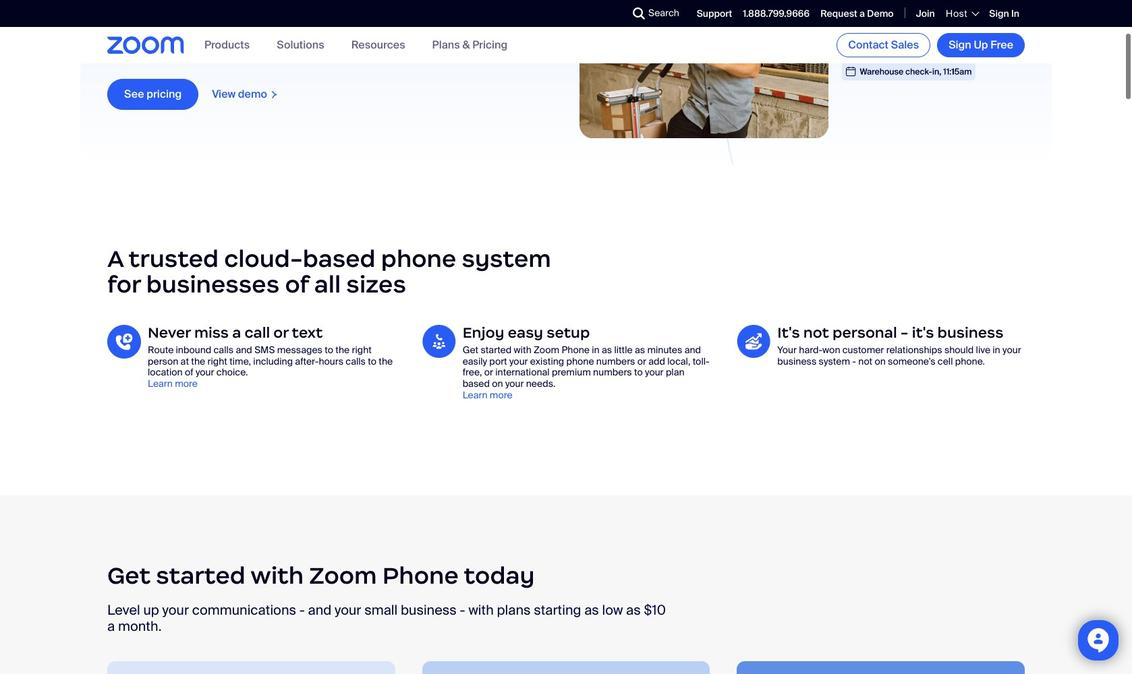 Task type: describe. For each thing, give the bounding box(es) containing it.
plan
[[666, 367, 685, 379]]

see pricing
[[124, 87, 182, 101]]

2 horizontal spatial the
[[379, 355, 393, 368]]

text
[[292, 324, 323, 342]]

phone inside a trusted cloud-based phone system for businesses of all sizes
[[381, 244, 456, 274]]

easy
[[508, 324, 543, 342]]

it's not personal - it's business your hard-won customer relationships should live in your business system - not on someone's cell phone.
[[778, 324, 1021, 368]]

phone inside enjoy easy setup get started with zoom phone in as little as minutes and easily port your existing phone numbers or add local, toll- free, or international premium numbers to your plan based on your needs. learn more
[[562, 344, 590, 356]]

plans
[[497, 602, 531, 620]]

of inside a trusted cloud-based phone system for businesses of all sizes
[[285, 270, 309, 300]]

cloud-
[[224, 244, 303, 274]]

sign up free
[[949, 38, 1014, 52]]

contact
[[848, 38, 889, 52]]

see
[[124, 87, 144, 101]]

existing
[[530, 355, 564, 368]]

demo
[[867, 7, 894, 19]]

view demo link
[[211, 87, 279, 101]]

products
[[204, 38, 250, 52]]

including
[[253, 355, 293, 368]]

more inside handle everyday sales, customer support, and more with zoom's reliable, cost-effective cloud phone.
[[397, 13, 429, 30]]

at
[[181, 355, 189, 368]]

enjoy easy setup get started with zoom phone in as little as minutes and easily port your existing phone numbers or add local, toll- free, or international premium numbers to your plan based on your needs. learn more
[[463, 324, 710, 402]]

$10
[[644, 602, 666, 620]]

a inside level up your communications - and your small business - with plans starting as low as $10 a month.
[[107, 618, 115, 636]]

easily
[[463, 355, 487, 368]]

relationships
[[887, 344, 943, 356]]

learn inside enjoy easy setup get started with zoom phone in as little as minutes and easily port your existing phone numbers or add local, toll- free, or international premium numbers to your plan based on your needs. learn more
[[463, 389, 488, 402]]

get started with zoom phone today
[[107, 561, 535, 591]]

1 horizontal spatial calls
[[346, 355, 366, 368]]

level
[[107, 602, 140, 620]]

1 horizontal spatial not
[[859, 355, 873, 368]]

to inside enjoy easy setup get started with zoom phone in as little as minutes and easily port your existing phone numbers or add local, toll- free, or international premium numbers to your plan based on your needs. learn more
[[634, 367, 643, 379]]

solutions button
[[277, 38, 324, 52]]

host
[[946, 7, 968, 20]]

based inside a trusted cloud-based phone system for businesses of all sizes
[[303, 244, 376, 274]]

more inside the "never miss a call or text route inbound calls and sms messages to the right person at the right time, including after-hours calls to the location of your choice. learn more"
[[175, 378, 198, 390]]

1.888.799.9666
[[743, 7, 810, 19]]

search image
[[633, 7, 645, 20]]

numbers left add
[[596, 355, 635, 368]]

cost-
[[159, 33, 192, 50]]

on inside the it's not personal - it's business your hard-won customer relationships should live in your business system - not on someone's cell phone.
[[875, 355, 886, 368]]

learn more link for never
[[148, 378, 198, 390]]

- down get started with zoom phone today
[[299, 602, 305, 620]]

contact sales link
[[837, 33, 931, 57]]

needs.
[[526, 378, 556, 390]]

cloud
[[248, 33, 283, 50]]

learn more link for enjoy
[[463, 389, 513, 402]]

zoom inside enjoy easy setup get started with zoom phone in as little as minutes and easily port your existing phone numbers or add local, toll- free, or international premium numbers to your plan based on your needs. learn more
[[534, 344, 560, 356]]

customer inside the it's not personal - it's business your hard-won customer relationships should live in your business system - not on someone's cell phone.
[[843, 344, 884, 356]]

0 horizontal spatial started
[[156, 561, 246, 591]]

reliable,
[[107, 33, 156, 50]]

in inside the it's not personal - it's business your hard-won customer relationships should live in your business system - not on someone's cell phone.
[[993, 344, 1001, 356]]

your left plan
[[645, 367, 664, 379]]

your left small
[[335, 602, 361, 620]]

inbound
[[176, 344, 211, 356]]

phone. inside the it's not personal - it's business your hard-won customer relationships should live in your business system - not on someone's cell phone.
[[955, 355, 985, 368]]

minutes
[[647, 344, 683, 356]]

1 vertical spatial phone
[[383, 561, 459, 591]]

numbers down little
[[593, 367, 632, 379]]

it's
[[778, 324, 800, 342]]

phone. inside handle everyday sales, customer support, and more with zoom's reliable, cost-effective cloud phone.
[[286, 33, 329, 50]]

set up your own small business phone system image
[[580, 0, 1025, 138]]

free,
[[463, 367, 482, 379]]

pricing
[[473, 38, 508, 52]]

resources button
[[351, 38, 405, 52]]

with inside enjoy easy setup get started with zoom phone in as little as minutes and easily port your existing phone numbers or add local, toll- free, or international premium numbers to your plan based on your needs. learn more
[[514, 344, 532, 356]]

with up the communications
[[251, 561, 304, 591]]

sales,
[[213, 13, 249, 30]]

up
[[974, 38, 988, 52]]

level up your communications - and your small business - with plans starting as low as $10 a month.
[[107, 602, 666, 636]]

toll-
[[693, 355, 710, 368]]

your right up
[[162, 602, 189, 620]]

- down today
[[460, 602, 465, 620]]

personal
[[833, 324, 897, 342]]

sign for sign in
[[990, 7, 1009, 19]]

never miss a call or text image
[[107, 325, 141, 359]]

1 horizontal spatial right
[[352, 344, 372, 356]]

after-
[[295, 355, 319, 368]]

local,
[[668, 355, 691, 368]]

and inside handle everyday sales, customer support, and more with zoom's reliable, cost-effective cloud phone.
[[370, 13, 393, 30]]

sign up free link
[[938, 33, 1025, 57]]

2 horizontal spatial business
[[938, 324, 1004, 342]]

request
[[821, 7, 858, 19]]

your
[[778, 344, 797, 356]]

messages
[[277, 344, 323, 356]]

search
[[649, 7, 679, 19]]

as right low
[[626, 602, 641, 620]]

of inside the "never miss a call or text route inbound calls and sms messages to the right person at the right time, including after-hours calls to the location of your choice. learn more"
[[185, 367, 193, 379]]

1.888.799.9666 link
[[743, 7, 810, 19]]

0 horizontal spatial the
[[191, 355, 205, 368]]

2 horizontal spatial or
[[638, 355, 646, 368]]

and inside level up your communications - and your small business - with plans starting as low as $10 a month.
[[308, 602, 332, 620]]

your left needs.
[[505, 378, 524, 390]]

more inside enjoy easy setup get started with zoom phone in as little as minutes and easily port your existing phone numbers or add local, toll- free, or international premium numbers to your plan based on your needs. learn more
[[490, 389, 513, 402]]

communications
[[192, 602, 296, 620]]

as left low
[[585, 602, 599, 620]]

low
[[602, 602, 623, 620]]

everyday
[[155, 13, 210, 30]]

choice.
[[217, 367, 248, 379]]

join link
[[916, 7, 935, 19]]

get inside enjoy easy setup get started with zoom phone in as little as minutes and easily port your existing phone numbers or add local, toll- free, or international premium numbers to your plan based on your needs. learn more
[[463, 344, 479, 356]]

0 horizontal spatial to
[[325, 344, 333, 356]]

live
[[976, 344, 991, 356]]

hard-
[[799, 344, 823, 356]]

- left it's
[[901, 324, 909, 342]]

handle
[[107, 13, 152, 30]]

join
[[916, 7, 935, 19]]

plans
[[432, 38, 460, 52]]

international
[[496, 367, 550, 379]]

view
[[212, 87, 236, 101]]

&
[[463, 38, 470, 52]]

a
[[107, 244, 123, 274]]

zoom logo image
[[107, 37, 184, 54]]

it's
[[912, 324, 934, 342]]

plans & pricing
[[432, 38, 508, 52]]

support link
[[697, 7, 732, 19]]

contact sales
[[848, 38, 919, 52]]

search image
[[633, 7, 645, 20]]

as left little
[[602, 344, 612, 356]]

customer inside handle everyday sales, customer support, and more with zoom's reliable, cost-effective cloud phone.
[[252, 13, 312, 30]]

a trusted cloud-based phone system for businesses of all sizes
[[107, 244, 551, 300]]

with inside handle everyday sales, customer support, and more with zoom's reliable, cost-effective cloud phone.
[[432, 13, 458, 30]]



Task type: vqa. For each thing, say whether or not it's contained in the screenshot.
processes
no



Task type: locate. For each thing, give the bounding box(es) containing it.
on left someone's
[[875, 355, 886, 368]]

0 horizontal spatial right
[[208, 355, 227, 368]]

and
[[370, 13, 393, 30], [236, 344, 252, 356], [685, 344, 701, 356], [308, 602, 332, 620]]

your
[[1003, 344, 1021, 356], [510, 355, 528, 368], [196, 367, 214, 379], [645, 367, 664, 379], [505, 378, 524, 390], [162, 602, 189, 620], [335, 602, 361, 620]]

1 horizontal spatial of
[[285, 270, 309, 300]]

phone. right cell
[[955, 355, 985, 368]]

1 vertical spatial system
[[819, 355, 850, 368]]

customer down personal in the right of the page
[[843, 344, 884, 356]]

numbers
[[596, 355, 635, 368], [593, 367, 632, 379]]

1 horizontal spatial phone
[[562, 344, 590, 356]]

1 horizontal spatial in
[[993, 344, 1001, 356]]

0 vertical spatial on
[[875, 355, 886, 368]]

0 vertical spatial phone
[[562, 344, 590, 356]]

0 vertical spatial customer
[[252, 13, 312, 30]]

or
[[273, 324, 289, 342], [638, 355, 646, 368], [484, 367, 493, 379]]

the
[[336, 344, 350, 356], [191, 355, 205, 368], [379, 355, 393, 368]]

route
[[148, 344, 174, 356]]

host button
[[946, 7, 979, 20]]

1 horizontal spatial learn more link
[[463, 389, 513, 402]]

0 vertical spatial started
[[481, 344, 512, 356]]

1 horizontal spatial zoom
[[534, 344, 560, 356]]

on down port
[[492, 378, 503, 390]]

zoom's
[[461, 13, 507, 30]]

right left time,
[[208, 355, 227, 368]]

0 horizontal spatial or
[[273, 324, 289, 342]]

location
[[148, 367, 183, 379]]

1 horizontal spatial more
[[397, 13, 429, 30]]

based inside enjoy easy setup get started with zoom phone in as little as minutes and easily port your existing phone numbers or add local, toll- free, or international premium numbers to your plan based on your needs. learn more
[[463, 378, 490, 390]]

0 vertical spatial not
[[804, 324, 829, 342]]

and down get started with zoom phone today
[[308, 602, 332, 620]]

with up the "plans"
[[432, 13, 458, 30]]

1 vertical spatial phone
[[567, 355, 594, 368]]

see pricing link
[[107, 79, 199, 110]]

sizes
[[346, 270, 406, 300]]

0 horizontal spatial in
[[592, 344, 600, 356]]

1 horizontal spatial learn
[[463, 389, 488, 402]]

not
[[804, 324, 829, 342], [859, 355, 873, 368]]

0 horizontal spatial get
[[107, 561, 151, 591]]

with
[[432, 13, 458, 30], [514, 344, 532, 356], [251, 561, 304, 591], [469, 602, 494, 620]]

support,
[[315, 13, 367, 30]]

right right hours
[[352, 344, 372, 356]]

get up level
[[107, 561, 151, 591]]

1 horizontal spatial customer
[[843, 344, 884, 356]]

the right hours
[[379, 355, 393, 368]]

of left the all
[[285, 270, 309, 300]]

pricing
[[147, 87, 182, 101]]

1 vertical spatial sign
[[949, 38, 972, 52]]

0 vertical spatial of
[[285, 270, 309, 300]]

1 vertical spatial of
[[185, 367, 193, 379]]

month.
[[118, 618, 162, 636]]

- right won
[[853, 355, 856, 368]]

view demo
[[212, 87, 267, 101]]

1 vertical spatial phone.
[[955, 355, 985, 368]]

or inside the "never miss a call or text route inbound calls and sms messages to the right person at the right time, including after-hours calls to the location of your choice. learn more"
[[273, 324, 289, 342]]

or left add
[[638, 355, 646, 368]]

your right live
[[1003, 344, 1021, 356]]

or right the free,
[[484, 367, 493, 379]]

miss
[[194, 324, 229, 342]]

today
[[464, 561, 535, 591]]

with down easy on the left
[[514, 344, 532, 356]]

1 horizontal spatial or
[[484, 367, 493, 379]]

to right after- at bottom left
[[325, 344, 333, 356]]

1 horizontal spatial get
[[463, 344, 479, 356]]

2 horizontal spatial to
[[634, 367, 643, 379]]

1 horizontal spatial business
[[778, 355, 817, 368]]

0 horizontal spatial phone
[[381, 244, 456, 274]]

1 vertical spatial started
[[156, 561, 246, 591]]

to right hours
[[368, 355, 377, 368]]

sign left up
[[949, 38, 972, 52]]

1 horizontal spatial based
[[463, 378, 490, 390]]

1 vertical spatial not
[[859, 355, 873, 368]]

calls right hours
[[346, 355, 366, 368]]

business down it's
[[778, 355, 817, 368]]

a left the demo
[[860, 7, 865, 19]]

someone's
[[888, 355, 936, 368]]

0 horizontal spatial calls
[[214, 344, 234, 356]]

your inside the it's not personal - it's business your hard-won customer relationships should live in your business system - not on someone's cell phone.
[[1003, 344, 1021, 356]]

a left month.
[[107, 618, 115, 636]]

1 horizontal spatial on
[[875, 355, 886, 368]]

for
[[107, 270, 141, 300]]

0 horizontal spatial based
[[303, 244, 376, 274]]

2 vertical spatial a
[[107, 618, 115, 636]]

0 vertical spatial based
[[303, 244, 376, 274]]

zoom
[[534, 344, 560, 356], [309, 561, 377, 591]]

1 horizontal spatial phone
[[567, 355, 594, 368]]

more down international
[[490, 389, 513, 402]]

1 horizontal spatial system
[[819, 355, 850, 368]]

on
[[875, 355, 886, 368], [492, 378, 503, 390]]

1 horizontal spatial phone.
[[955, 355, 985, 368]]

a
[[860, 7, 865, 19], [232, 324, 241, 342], [107, 618, 115, 636]]

businesses
[[146, 270, 280, 300]]

1 vertical spatial get
[[107, 561, 151, 591]]

sign left in at the right top of page
[[990, 7, 1009, 19]]

with inside level up your communications - and your small business - with plans starting as low as $10 a month.
[[469, 602, 494, 620]]

0 vertical spatial a
[[860, 7, 865, 19]]

system inside the it's not personal - it's business your hard-won customer relationships should live in your business system - not on someone's cell phone.
[[819, 355, 850, 368]]

free
[[991, 38, 1014, 52]]

sms
[[255, 344, 275, 356]]

hours
[[319, 355, 344, 368]]

1 horizontal spatial a
[[232, 324, 241, 342]]

more up resources popup button
[[397, 13, 429, 30]]

0 horizontal spatial system
[[462, 244, 551, 274]]

0 horizontal spatial more
[[175, 378, 198, 390]]

sales
[[891, 38, 919, 52]]

1 vertical spatial a
[[232, 324, 241, 342]]

None search field
[[584, 3, 636, 24]]

support
[[697, 7, 732, 19]]

sign in
[[990, 7, 1020, 19]]

2 in from the left
[[993, 344, 1001, 356]]

1 horizontal spatial started
[[481, 344, 512, 356]]

and inside the "never miss a call or text route inbound calls and sms messages to the right person at the right time, including after-hours calls to the location of your choice. learn more"
[[236, 344, 252, 356]]

0 vertical spatial phone
[[381, 244, 456, 274]]

1 vertical spatial zoom
[[309, 561, 377, 591]]

2 horizontal spatial more
[[490, 389, 513, 402]]

0 horizontal spatial on
[[492, 378, 503, 390]]

phone.
[[286, 33, 329, 50], [955, 355, 985, 368]]

solutions
[[277, 38, 324, 52]]

cell
[[938, 355, 953, 368]]

add
[[649, 355, 665, 368]]

enjoy easy setup image
[[422, 325, 456, 358]]

of down the inbound
[[185, 367, 193, 379]]

learn
[[148, 378, 173, 390], [463, 389, 488, 402]]

phone. down support,
[[286, 33, 329, 50]]

1 horizontal spatial the
[[336, 344, 350, 356]]

business inside level up your communications - and your small business - with plans starting as low as $10 a month.
[[401, 602, 457, 620]]

products button
[[204, 38, 250, 52]]

never miss a call or text route inbound calls and sms messages to the right person at the right time, including after-hours calls to the location of your choice. learn more
[[148, 324, 393, 390]]

not down personal in the right of the page
[[859, 355, 873, 368]]

0 horizontal spatial a
[[107, 618, 115, 636]]

1 horizontal spatial to
[[368, 355, 377, 368]]

0 horizontal spatial of
[[185, 367, 193, 379]]

starting
[[534, 602, 581, 620]]

0 horizontal spatial business
[[401, 602, 457, 620]]

sign
[[990, 7, 1009, 19], [949, 38, 972, 52]]

sign in link
[[990, 7, 1020, 19]]

phone down setup
[[562, 344, 590, 356]]

or up sms at the left
[[273, 324, 289, 342]]

with left plans
[[469, 602, 494, 620]]

a inside the "never miss a call or text route inbound calls and sms messages to the right person at the right time, including after-hours calls to the location of your choice. learn more"
[[232, 324, 241, 342]]

1 vertical spatial customer
[[843, 344, 884, 356]]

zoom up small
[[309, 561, 377, 591]]

as
[[602, 344, 612, 356], [635, 344, 645, 356], [585, 602, 599, 620], [626, 602, 641, 620]]

0 vertical spatial sign
[[990, 7, 1009, 19]]

1 vertical spatial based
[[463, 378, 490, 390]]

and left sms at the left
[[236, 344, 252, 356]]

learn more link down person
[[148, 378, 198, 390]]

0 vertical spatial system
[[462, 244, 551, 274]]

1 vertical spatial business
[[778, 355, 817, 368]]

sign inside 'link'
[[949, 38, 972, 52]]

0 horizontal spatial phone.
[[286, 33, 329, 50]]

not up hard-
[[804, 324, 829, 342]]

1 in from the left
[[592, 344, 600, 356]]

should
[[945, 344, 974, 356]]

effective
[[192, 33, 245, 50]]

0 vertical spatial business
[[938, 324, 1004, 342]]

phone
[[381, 244, 456, 274], [567, 355, 594, 368]]

your inside the "never miss a call or text route inbound calls and sms messages to the right person at the right time, including after-hours calls to the location of your choice. learn more"
[[196, 367, 214, 379]]

more
[[397, 13, 429, 30], [175, 378, 198, 390], [490, 389, 513, 402]]

2 horizontal spatial a
[[860, 7, 865, 19]]

system inside a trusted cloud-based phone system for businesses of all sizes
[[462, 244, 551, 274]]

0 horizontal spatial sign
[[949, 38, 972, 52]]

a left call
[[232, 324, 241, 342]]

resources
[[351, 38, 405, 52]]

setup
[[547, 324, 590, 342]]

and inside enjoy easy setup get started with zoom phone in as little as minutes and easily port your existing phone numbers or add local, toll- free, or international premium numbers to your plan based on your needs. learn more
[[685, 344, 701, 356]]

0 horizontal spatial learn more link
[[148, 378, 198, 390]]

started up the communications
[[156, 561, 246, 591]]

your right 'at'
[[196, 367, 214, 379]]

request a demo link
[[821, 7, 894, 19]]

in left little
[[592, 344, 600, 356]]

business
[[938, 324, 1004, 342], [778, 355, 817, 368], [401, 602, 457, 620]]

phone
[[562, 344, 590, 356], [383, 561, 459, 591]]

sign for sign up free
[[949, 38, 972, 52]]

phone inside enjoy easy setup get started with zoom phone in as little as minutes and easily port your existing phone numbers or add local, toll- free, or international premium numbers to your plan based on your needs. learn more
[[567, 355, 594, 368]]

0 vertical spatial zoom
[[534, 344, 560, 356]]

business right small
[[401, 602, 457, 620]]

the right 'at'
[[191, 355, 205, 368]]

to
[[325, 344, 333, 356], [368, 355, 377, 368], [634, 367, 643, 379]]

0 horizontal spatial learn
[[148, 378, 173, 390]]

small
[[365, 602, 398, 620]]

call
[[245, 324, 270, 342]]

2 vertical spatial business
[[401, 602, 457, 620]]

it's not personal - it's business image
[[737, 325, 771, 358]]

more down 'at'
[[175, 378, 198, 390]]

1 horizontal spatial sign
[[990, 7, 1009, 19]]

and right minutes
[[685, 344, 701, 356]]

0 horizontal spatial customer
[[252, 13, 312, 30]]

and up resources
[[370, 13, 393, 30]]

on inside enjoy easy setup get started with zoom phone in as little as minutes and easily port your existing phone numbers or add local, toll- free, or international premium numbers to your plan based on your needs. learn more
[[492, 378, 503, 390]]

the right after- at bottom left
[[336, 344, 350, 356]]

in
[[1012, 7, 1020, 19]]

to left add
[[634, 367, 643, 379]]

0 vertical spatial get
[[463, 344, 479, 356]]

handle everyday sales, customer support, and more with zoom's reliable, cost-effective cloud phone.
[[107, 13, 507, 50]]

-
[[901, 324, 909, 342], [853, 355, 856, 368], [299, 602, 305, 620], [460, 602, 465, 620]]

0 horizontal spatial not
[[804, 324, 829, 342]]

learn inside the "never miss a call or text route inbound calls and sms messages to the right person at the right time, including after-hours calls to the location of your choice. learn more"
[[148, 378, 173, 390]]

customer up cloud
[[252, 13, 312, 30]]

as right little
[[635, 344, 645, 356]]

started down enjoy
[[481, 344, 512, 356]]

person
[[148, 355, 178, 368]]

calls down miss
[[214, 344, 234, 356]]

in right live
[[993, 344, 1001, 356]]

0 horizontal spatial phone
[[383, 561, 459, 591]]

phone up small
[[383, 561, 459, 591]]

demo
[[238, 87, 267, 101]]

started inside enjoy easy setup get started with zoom phone in as little as minutes and easily port your existing phone numbers or add local, toll- free, or international premium numbers to your plan based on your needs. learn more
[[481, 344, 512, 356]]

request a demo
[[821, 7, 894, 19]]

zoom down easy on the left
[[534, 344, 560, 356]]

1 vertical spatial on
[[492, 378, 503, 390]]

get down enjoy
[[463, 344, 479, 356]]

learn down the free,
[[463, 389, 488, 402]]

0 vertical spatial phone.
[[286, 33, 329, 50]]

enjoy
[[463, 324, 505, 342]]

your right port
[[510, 355, 528, 368]]

business up should
[[938, 324, 1004, 342]]

learn down person
[[148, 378, 173, 390]]

time,
[[230, 355, 251, 368]]

never
[[148, 324, 191, 342]]

of
[[285, 270, 309, 300], [185, 367, 193, 379]]

in inside enjoy easy setup get started with zoom phone in as little as minutes and easily port your existing phone numbers or add local, toll- free, or international premium numbers to your plan based on your needs. learn more
[[592, 344, 600, 356]]

learn more link down the free,
[[463, 389, 513, 402]]

0 horizontal spatial zoom
[[309, 561, 377, 591]]



